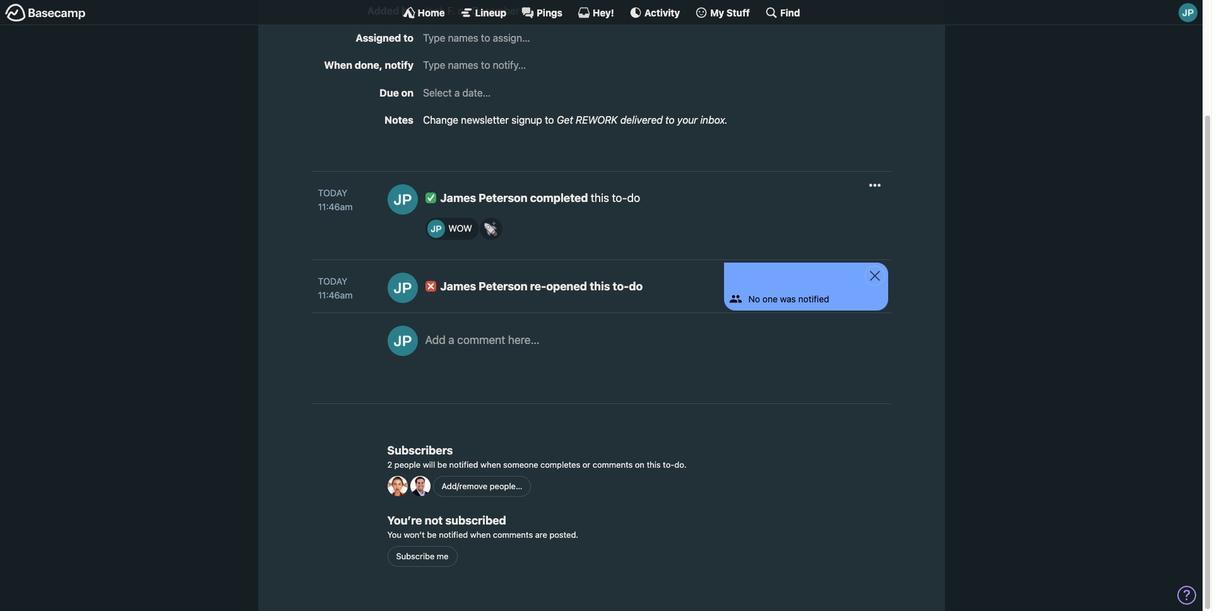 Task type: describe. For each thing, give the bounding box(es) containing it.
names for notify…
[[448, 60, 478, 71]]

today 11:46am for james peterson re‑opened this to-do
[[318, 276, 353, 300]]

posted.
[[550, 530, 579, 540]]

are
[[535, 530, 547, 540]]

to- for james peterson re‑opened this to-do
[[613, 280, 629, 293]]

comment
[[457, 333, 505, 347]]

be inside you're not subscribed you won't be notified when comments are posted.
[[427, 530, 437, 540]]

inbox.
[[700, 114, 728, 125]]

pings button
[[522, 6, 563, 19]]

no
[[749, 293, 760, 304]]

you're not subscribed you won't be notified when comments are posted.
[[387, 514, 579, 540]]

hey! button
[[578, 6, 614, 19]]

11:46am element for james peterson re‑opened this to-do
[[318, 288, 375, 302]]

not
[[425, 514, 443, 527]]

be inside subscribers 2 people will be notified when someone completes or comments on this to-do.
[[437, 459, 447, 469]]

select a date… link
[[423, 87, 491, 98]]

subscribers 2 people will be notified when someone completes or comments on this to-do.
[[387, 444, 687, 469]]

rework
[[576, 114, 618, 125]]

0 vertical spatial notified
[[799, 293, 829, 304]]

to left your on the right top of page
[[666, 114, 675, 125]]

comments inside you're not subscribed you won't be notified when comments are posted.
[[493, 530, 533, 540]]

today 11:46am for james peterson completed this to-do
[[318, 188, 353, 212]]

added by
[[367, 5, 414, 16]]

will
[[423, 459, 435, 469]]

11:46am element for james peterson completed this to-do
[[318, 200, 375, 214]]

find button
[[765, 6, 800, 19]]

one
[[763, 293, 778, 304]]

change newsletter signup to get rework delivered to your inbox.
[[423, 114, 728, 125]]

this for completed
[[591, 192, 609, 205]]

activity link
[[629, 6, 680, 19]]

added
[[367, 5, 399, 16]]

my stuff
[[710, 7, 750, 18]]

select a date…
[[423, 87, 491, 98]]

home link
[[403, 6, 445, 19]]

james peterson re‑opened this to-do
[[440, 280, 643, 293]]

or
[[583, 459, 591, 469]]

type for type names to assign…
[[423, 32, 445, 44]]

when inside subscribers 2 people will be notified when someone completes or comments on this to-do.
[[481, 459, 501, 469]]

lineup
[[475, 7, 506, 18]]

11:46am for james peterson re‑opened this to-do
[[318, 290, 353, 300]]

when inside you're not subscribed you won't be notified when comments are posted.
[[470, 530, 491, 540]]

f.
[[448, 5, 455, 16]]

peterson for completed
[[479, 192, 528, 205]]

add a comment here…
[[425, 333, 540, 347]]

today for james peterson re‑opened this to-do
[[318, 276, 348, 287]]

josh f. on december 11
[[423, 5, 531, 16]]

do for james peterson re‑opened this to-do
[[629, 280, 643, 293]]

0 vertical spatial james peterson image
[[1179, 3, 1198, 22]]

josh
[[423, 5, 445, 16]]

add/remove people…
[[442, 481, 522, 491]]

delivered
[[620, 114, 663, 125]]

select
[[423, 87, 452, 98]]

me
[[437, 551, 449, 561]]

here…
[[508, 333, 540, 347]]

due
[[380, 87, 399, 98]]

find
[[780, 7, 800, 18]]

do for james peterson completed this to-do
[[627, 192, 640, 205]]

names for assign…
[[448, 32, 478, 44]]

pings
[[537, 7, 563, 18]]

home
[[418, 7, 445, 18]]

notified inside subscribers 2 people will be notified when someone completes or comments on this to-do.
[[449, 459, 478, 469]]

add/remove people… link
[[433, 476, 531, 497]]

when done, notify
[[324, 60, 414, 71]]

assign…
[[493, 32, 530, 44]]

add a comment here… button
[[425, 326, 879, 383]]

subscribe me
[[396, 551, 449, 561]]

activity
[[645, 7, 680, 18]]

date…
[[463, 87, 491, 98]]

1 vertical spatial james peterson image
[[387, 273, 418, 303]]

a for date…
[[455, 87, 460, 98]]

do.
[[675, 459, 687, 469]]

james peterson image inside james p. boosted the to-do with 'wow' element
[[427, 220, 445, 238]]

on inside subscribers 2 people will be notified when someone completes or comments on this to-do.
[[635, 459, 645, 469]]

type for type names to notify…
[[423, 60, 445, 71]]

11
[[522, 5, 531, 16]]

2 vertical spatial james peterson image
[[387, 326, 418, 356]]

subscribed
[[445, 514, 506, 527]]

type names to assign… link
[[423, 32, 530, 44]]

to- inside subscribers 2 people will be notified when someone completes or comments on this to-do.
[[663, 459, 675, 469]]

subscribers
[[387, 444, 453, 457]]

james peterson completed this to-do
[[440, 192, 640, 205]]

assigned to
[[356, 32, 414, 44]]

subscribe
[[396, 551, 435, 561]]

people…
[[490, 481, 522, 491]]



Task type: vqa. For each thing, say whether or not it's contained in the screenshot.
the when within the You're not subscribed You won't be notified when comments are posted.
yes



Task type: locate. For each thing, give the bounding box(es) containing it.
names up select a date…
[[448, 60, 478, 71]]

this right completed at left top
[[591, 192, 609, 205]]

comments right or
[[593, 459, 633, 469]]

2 11:46am from the top
[[318, 290, 353, 300]]

to
[[404, 32, 414, 44], [481, 32, 490, 44], [481, 60, 490, 71], [545, 114, 554, 125], [666, 114, 675, 125]]

1 type from the top
[[423, 32, 445, 44]]

completed
[[530, 192, 588, 205]]

this
[[591, 192, 609, 205], [590, 280, 610, 293], [647, 459, 661, 469]]

assigned
[[356, 32, 401, 44]]

be right will
[[437, 459, 447, 469]]

my
[[710, 7, 724, 18]]

0 vertical spatial to-
[[612, 192, 627, 205]]

1 horizontal spatial on
[[458, 5, 469, 16]]

this for re‑opened
[[590, 280, 610, 293]]

due on
[[380, 87, 414, 98]]

to-
[[612, 192, 627, 205], [613, 280, 629, 293], [663, 459, 675, 469]]

0 vertical spatial today
[[318, 188, 348, 198]]

your
[[677, 114, 698, 125]]

1 james from the top
[[440, 192, 476, 205]]

james up wow
[[440, 192, 476, 205]]

lineup link
[[460, 6, 506, 19]]

on
[[458, 5, 469, 16], [401, 87, 414, 98], [635, 459, 645, 469]]

1 11:46am element from the top
[[318, 200, 375, 214]]

today element
[[318, 186, 348, 200], [318, 275, 348, 288]]

2 vertical spatial to-
[[663, 459, 675, 469]]

re‑opened
[[530, 280, 587, 293]]

when
[[324, 60, 352, 71]]

2 peterson from the top
[[479, 280, 528, 293]]

notes
[[385, 114, 414, 125]]

subscribe me button
[[387, 546, 457, 567]]

1 vertical spatial be
[[427, 530, 437, 540]]

1 horizontal spatial comments
[[593, 459, 633, 469]]

2 11:46am element from the top
[[318, 288, 375, 302]]

0 vertical spatial when
[[481, 459, 501, 469]]

2 horizontal spatial on
[[635, 459, 645, 469]]

0 vertical spatial 11:46am element
[[318, 200, 375, 214]]

hey!
[[593, 7, 614, 18]]

no one was notified
[[749, 293, 829, 304]]

1 vertical spatial type
[[423, 60, 445, 71]]

comments
[[593, 459, 633, 469], [493, 530, 533, 540]]

december 11 element
[[472, 5, 531, 16]]

notify…
[[493, 60, 526, 71]]

1 vertical spatial to-
[[613, 280, 629, 293]]

1 names from the top
[[448, 32, 478, 44]]

1 horizontal spatial james peterson image
[[1179, 3, 1198, 22]]

0 horizontal spatial on
[[401, 87, 414, 98]]

you're
[[387, 514, 422, 527]]

1 vertical spatial notified
[[449, 459, 478, 469]]

1 today element from the top
[[318, 186, 348, 200]]

1 vertical spatial this
[[590, 280, 610, 293]]

1 vertical spatial do
[[629, 280, 643, 293]]

on right the due
[[401, 87, 414, 98]]

2 vertical spatial notified
[[439, 530, 468, 540]]

0 vertical spatial james
[[440, 192, 476, 205]]

people
[[395, 459, 421, 469]]

peterson left the 're‑opened'
[[479, 280, 528, 293]]

0 vertical spatial on
[[458, 5, 469, 16]]

stuff
[[727, 7, 750, 18]]

notify
[[385, 60, 414, 71]]

get
[[557, 114, 573, 125]]

0 vertical spatial james peterson image
[[387, 185, 418, 215]]

1 vertical spatial today 11:46am
[[318, 276, 353, 300]]

0 horizontal spatial james peterson image
[[387, 273, 418, 303]]

a right add
[[449, 333, 455, 347]]

when up add/remove people…
[[481, 459, 501, 469]]

josh fiske image
[[410, 476, 430, 496]]

james peterson image
[[1179, 3, 1198, 22], [387, 273, 418, 303]]

to- for james peterson completed this to-do
[[612, 192, 627, 205]]

0 vertical spatial names
[[448, 32, 478, 44]]

this right the 're‑opened'
[[590, 280, 610, 293]]

2 james from the top
[[440, 280, 476, 293]]

0 vertical spatial do
[[627, 192, 640, 205]]

today element for james peterson completed this to-do
[[318, 186, 348, 200]]

be down the not
[[427, 530, 437, 540]]

1 vertical spatial 11:46am
[[318, 290, 353, 300]]

james peterson image
[[387, 185, 418, 215], [427, 220, 445, 238], [387, 326, 418, 356]]

was
[[780, 293, 796, 304]]

1 vertical spatial names
[[448, 60, 478, 71]]

notified up me
[[439, 530, 468, 540]]

notified right was at top right
[[799, 293, 829, 304]]

wow
[[449, 223, 472, 234]]

type down home
[[423, 32, 445, 44]]

today for james peterson completed this to-do
[[318, 188, 348, 198]]

1 peterson from the top
[[479, 192, 528, 205]]

0 vertical spatial today element
[[318, 186, 348, 200]]

this inside subscribers 2 people will be notified when someone completes or comments on this to-do.
[[647, 459, 661, 469]]

completes
[[541, 459, 580, 469]]

1 vertical spatial james peterson image
[[427, 220, 445, 238]]

1 vertical spatial comments
[[493, 530, 533, 540]]

1 today from the top
[[318, 188, 348, 198]]

someone
[[503, 459, 538, 469]]

peterson for re‑opened
[[479, 280, 528, 293]]

a inside button
[[449, 333, 455, 347]]

comments inside subscribers 2 people will be notified when someone completes or comments on this to-do.
[[593, 459, 633, 469]]

names
[[448, 32, 478, 44], [448, 60, 478, 71]]

2 today 11:46am from the top
[[318, 276, 353, 300]]

0 vertical spatial be
[[437, 459, 447, 469]]

by
[[402, 5, 414, 16]]

on left do.
[[635, 459, 645, 469]]

0 vertical spatial today 11:46am
[[318, 188, 353, 212]]

you
[[387, 530, 402, 540]]

main element
[[0, 0, 1203, 25]]

1 11:46am from the top
[[318, 201, 353, 212]]

1 vertical spatial today
[[318, 276, 348, 287]]

today
[[318, 188, 348, 198], [318, 276, 348, 287]]

my stuff button
[[695, 6, 750, 19]]

2 names from the top
[[448, 60, 478, 71]]

1 today 11:46am from the top
[[318, 188, 353, 212]]

do
[[627, 192, 640, 205], [629, 280, 643, 293]]

a for comment
[[449, 333, 455, 347]]

newsletter
[[461, 114, 509, 125]]

type names to assign…
[[423, 32, 530, 44]]

add
[[425, 333, 446, 347]]

change
[[423, 114, 458, 125]]

type up "select"
[[423, 60, 445, 71]]

to down by
[[404, 32, 414, 44]]

today element for james peterson re‑opened this to-do
[[318, 275, 348, 288]]

0 vertical spatial comments
[[593, 459, 633, 469]]

switch accounts image
[[5, 3, 86, 23]]

type names to notify… link
[[423, 60, 526, 71]]

11:46am element
[[318, 200, 375, 214], [318, 288, 375, 302]]

2
[[387, 459, 392, 469]]

when
[[481, 459, 501, 469], [470, 530, 491, 540]]

notified up add/remove
[[449, 459, 478, 469]]

2 today element from the top
[[318, 275, 348, 288]]

0 vertical spatial type
[[423, 32, 445, 44]]

peterson
[[479, 192, 528, 205], [479, 280, 528, 293]]

2 type from the top
[[423, 60, 445, 71]]

a
[[455, 87, 460, 98], [449, 333, 455, 347]]

december
[[472, 5, 519, 16]]

done,
[[355, 60, 383, 71]]

0 vertical spatial this
[[591, 192, 609, 205]]

1 horizontal spatial be
[[437, 459, 447, 469]]

this left do.
[[647, 459, 661, 469]]

signup
[[512, 114, 542, 125]]

james for james peterson completed this to-do
[[440, 192, 476, 205]]

0 vertical spatial a
[[455, 87, 460, 98]]

notified
[[799, 293, 829, 304], [449, 459, 478, 469], [439, 530, 468, 540]]

0 horizontal spatial comments
[[493, 530, 533, 540]]

add/remove
[[442, 481, 488, 491]]

type
[[423, 32, 445, 44], [423, 60, 445, 71]]

0 horizontal spatial be
[[427, 530, 437, 540]]

notified inside you're not subscribed you won't be notified when comments are posted.
[[439, 530, 468, 540]]

1 vertical spatial today element
[[318, 275, 348, 288]]

peterson left completed at left top
[[479, 192, 528, 205]]

james p. boosted the to-do with 'wow' element
[[425, 218, 479, 240]]

11:46am
[[318, 201, 353, 212], [318, 290, 353, 300]]

annie bryan image
[[387, 476, 408, 496]]

on right f.
[[458, 5, 469, 16]]

type names to notify…
[[423, 60, 526, 71]]

won't
[[404, 530, 425, 540]]

a left the date…
[[455, 87, 460, 98]]

2 vertical spatial this
[[647, 459, 661, 469]]

to left 'notify…'
[[481, 60, 490, 71]]

1 vertical spatial peterson
[[479, 280, 528, 293]]

11:46am for james peterson completed this to-do
[[318, 201, 353, 212]]

1 vertical spatial a
[[449, 333, 455, 347]]

when down subscribed
[[470, 530, 491, 540]]

to left get
[[545, 114, 554, 125]]

2 vertical spatial on
[[635, 459, 645, 469]]

1 vertical spatial 11:46am element
[[318, 288, 375, 302]]

to down lineup link
[[481, 32, 490, 44]]

names up type names to notify…
[[448, 32, 478, 44]]

james for james peterson re‑opened this to-do
[[440, 280, 476, 293]]

comments left 'are'
[[493, 530, 533, 540]]

0 vertical spatial peterson
[[479, 192, 528, 205]]

today 11:46am
[[318, 188, 353, 212], [318, 276, 353, 300]]

0 vertical spatial 11:46am
[[318, 201, 353, 212]]

james down james p. boosted the to-do with 'wow' element
[[440, 280, 476, 293]]

1 vertical spatial on
[[401, 87, 414, 98]]

1 vertical spatial james
[[440, 280, 476, 293]]

1 vertical spatial when
[[470, 530, 491, 540]]

be
[[437, 459, 447, 469], [427, 530, 437, 540]]

2 today from the top
[[318, 276, 348, 287]]



